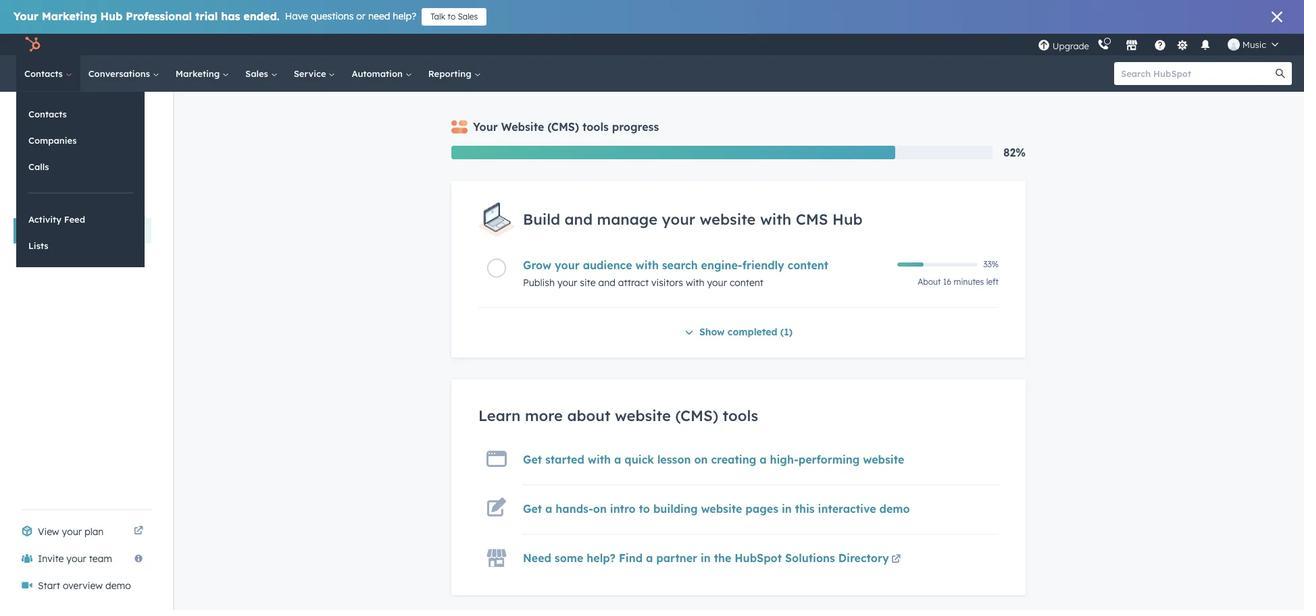 Task type: vqa. For each thing, say whether or not it's contained in the screenshot.
group
no



Task type: describe. For each thing, give the bounding box(es) containing it.
cms
[[796, 210, 828, 229]]

companies
[[28, 135, 77, 146]]

your left plan
[[62, 526, 82, 539]]

1 vertical spatial sales
[[245, 68, 271, 79]]

started
[[545, 453, 584, 467]]

publish
[[523, 277, 555, 289]]

1 horizontal spatial on
[[694, 453, 708, 467]]

1 contacts link from the top
[[16, 55, 80, 92]]

or
[[356, 10, 366, 22]]

get for get a hands-on intro to building website pages in this interactive demo
[[523, 503, 542, 516]]

get started with a quick lesson on creating a high-performing website
[[523, 453, 904, 467]]

and inside "grow your audience with search engine-friendly content publish your site and attract visitors with your content"
[[598, 277, 616, 289]]

activity feed link
[[16, 207, 145, 232]]

performing
[[799, 453, 860, 467]]

0 horizontal spatial and
[[565, 210, 593, 229]]

greg robinson image
[[1228, 39, 1240, 51]]

marketing button
[[14, 141, 151, 167]]

show completed (1) button
[[684, 324, 793, 342]]

solutions
[[785, 552, 835, 565]]

Search HubSpot search field
[[1114, 62, 1280, 85]]

friendly
[[742, 259, 784, 272]]

creating
[[711, 453, 756, 467]]

activity
[[28, 214, 61, 225]]

talk
[[431, 11, 445, 22]]

service
[[294, 68, 329, 79]]

your left the "site"
[[557, 277, 577, 289]]

lesson
[[657, 453, 691, 467]]

82%
[[1003, 146, 1026, 159]]

pages
[[746, 503, 778, 516]]

find
[[619, 552, 643, 565]]

1 horizontal spatial demo
[[879, 503, 910, 516]]

visitors
[[651, 277, 683, 289]]

search image
[[1276, 69, 1285, 78]]

1 vertical spatial hub
[[833, 210, 863, 229]]

notifications button
[[1194, 34, 1217, 55]]

questions
[[311, 10, 354, 22]]

with left cms
[[760, 210, 791, 229]]

overview
[[63, 580, 103, 593]]

33%
[[983, 259, 999, 269]]

marketplaces button
[[1118, 34, 1146, 55]]

(cms) inside button
[[60, 225, 87, 237]]

2 horizontal spatial (cms)
[[675, 407, 718, 426]]

guide
[[56, 115, 96, 132]]

settings link
[[1174, 38, 1191, 52]]

website right performing at the bottom right of page
[[863, 453, 904, 467]]

0 vertical spatial contacts
[[24, 68, 65, 79]]

high-
[[770, 453, 799, 467]]

trial
[[195, 9, 218, 23]]

user guide
[[22, 115, 96, 132]]

contacts inside menu
[[28, 109, 67, 120]]

search button
[[1269, 62, 1292, 85]]

get a hands-on intro to building website pages in this interactive demo
[[523, 503, 910, 516]]

view your plan
[[38, 526, 104, 539]]

calling icon image
[[1097, 39, 1109, 51]]

progress
[[612, 120, 659, 134]]

user
[[22, 115, 52, 132]]

16
[[943, 277, 951, 287]]

need
[[523, 552, 551, 565]]

calls link
[[16, 154, 145, 180]]

your website (cms) tools progress
[[473, 120, 659, 134]]

lists
[[28, 241, 48, 251]]

service link
[[286, 55, 344, 92]]

(1)
[[780, 326, 793, 338]]

build
[[523, 210, 560, 229]]

upgrade
[[1053, 40, 1089, 51]]

interactive
[[818, 503, 876, 516]]

companies link
[[16, 128, 145, 153]]

1 vertical spatial in
[[701, 552, 711, 565]]

grow
[[523, 259, 551, 272]]

invite your team
[[38, 553, 112, 566]]

about
[[567, 407, 611, 426]]

sales inside button
[[458, 11, 478, 22]]

search
[[662, 259, 698, 272]]

intro
[[610, 503, 636, 516]]

marketing link
[[167, 55, 237, 92]]

0 horizontal spatial tools
[[582, 120, 609, 134]]

website left pages
[[701, 503, 742, 516]]

more
[[525, 407, 563, 426]]

have
[[285, 10, 308, 22]]

website inside button
[[22, 225, 57, 237]]

audience
[[583, 259, 632, 272]]

invite
[[38, 553, 64, 566]]

1 horizontal spatial tools
[[723, 407, 758, 426]]

1 horizontal spatial content
[[788, 259, 829, 272]]

lists link
[[16, 233, 145, 259]]

upgrade image
[[1038, 40, 1050, 52]]

has
[[221, 9, 240, 23]]

with down grow your audience with search engine-friendly content button
[[686, 277, 705, 289]]

need
[[368, 10, 390, 22]]

settings image
[[1177, 40, 1189, 52]]

get a hands-on intro to building website pages in this interactive demo link
[[523, 503, 910, 516]]



Task type: locate. For each thing, give the bounding box(es) containing it.
get started with a quick lesson on creating a high-performing website link
[[523, 453, 904, 467]]

music button
[[1220, 34, 1287, 55]]

some
[[555, 552, 583, 565]]

and right build
[[565, 210, 593, 229]]

2 vertical spatial sales
[[22, 174, 45, 186]]

link opens in a new window image
[[134, 524, 143, 541], [134, 527, 143, 537], [891, 553, 901, 569]]

0 horizontal spatial demo
[[105, 580, 131, 593]]

your inside 'button'
[[66, 553, 86, 566]]

manage
[[597, 210, 658, 229]]

start overview demo
[[38, 580, 131, 593]]

marketing inside button
[[22, 148, 67, 160]]

website
[[501, 120, 544, 134], [22, 225, 57, 237]]

hubspot link
[[16, 36, 51, 53]]

show
[[699, 326, 725, 338]]

[object object] complete progress bar
[[897, 263, 924, 267]]

content down friendly
[[730, 277, 764, 289]]

and
[[565, 210, 593, 229], [598, 277, 616, 289]]

on right lesson
[[694, 453, 708, 467]]

demo
[[879, 503, 910, 516], [105, 580, 131, 593]]

a left high-
[[760, 453, 767, 467]]

content
[[788, 259, 829, 272], [730, 277, 764, 289]]

1 vertical spatial (cms)
[[60, 225, 87, 237]]

your right grow
[[555, 259, 580, 272]]

your up hubspot image
[[14, 9, 38, 23]]

0 vertical spatial hub
[[100, 9, 123, 23]]

0 vertical spatial in
[[782, 503, 792, 516]]

learn more about website (cms) tools
[[478, 407, 758, 426]]

contacts link down hubspot link
[[16, 55, 80, 92]]

1 vertical spatial your
[[473, 120, 498, 134]]

1 vertical spatial content
[[730, 277, 764, 289]]

0 vertical spatial your
[[14, 9, 38, 23]]

0 horizontal spatial on
[[593, 503, 607, 516]]

0 vertical spatial website
[[501, 120, 544, 134]]

1 vertical spatial help?
[[587, 552, 616, 565]]

plan
[[84, 526, 104, 539]]

2 contacts link from the top
[[16, 101, 145, 127]]

sales link
[[237, 55, 286, 92]]

link opens in a new window image
[[891, 555, 901, 565]]

1 vertical spatial tools
[[723, 407, 758, 426]]

reporting
[[428, 68, 474, 79]]

website
[[700, 210, 756, 229], [615, 407, 671, 426], [863, 453, 904, 467], [701, 503, 742, 516]]

your down engine-
[[707, 277, 727, 289]]

tools
[[582, 120, 609, 134], [723, 407, 758, 426]]

content right friendly
[[788, 259, 829, 272]]

1 horizontal spatial in
[[782, 503, 792, 516]]

to right intro
[[639, 503, 650, 516]]

need some help? find a partner in the hubspot solutions directory
[[523, 552, 889, 565]]

0 horizontal spatial your
[[14, 9, 38, 23]]

attract
[[618, 277, 649, 289]]

activity feed
[[28, 214, 85, 225]]

1 horizontal spatial (cms)
[[547, 120, 579, 134]]

0 vertical spatial demo
[[879, 503, 910, 516]]

grow your audience with search engine-friendly content publish your site and attract visitors with your content
[[523, 259, 829, 289]]

1 vertical spatial contacts link
[[16, 101, 145, 127]]

1 horizontal spatial hub
[[833, 210, 863, 229]]

quick
[[625, 453, 654, 467]]

team
[[89, 553, 112, 566]]

0 vertical spatial on
[[694, 453, 708, 467]]

help? inside your marketing hub professional trial has ended. have questions or need help?
[[393, 10, 416, 22]]

a left quick
[[614, 453, 621, 467]]

0 horizontal spatial website
[[22, 225, 57, 237]]

view your plan link
[[14, 519, 151, 546]]

marketing up calls
[[22, 148, 67, 160]]

in left this at right
[[782, 503, 792, 516]]

a
[[614, 453, 621, 467], [760, 453, 767, 467], [545, 503, 552, 516], [646, 552, 653, 565]]

0 vertical spatial (cms)
[[547, 120, 579, 134]]

sales left service
[[245, 68, 271, 79]]

talk to sales button
[[422, 8, 487, 26]]

(cms)
[[547, 120, 579, 134], [60, 225, 87, 237], [675, 407, 718, 426]]

sales down calls
[[22, 174, 45, 186]]

automation link
[[344, 55, 420, 92]]

0 vertical spatial content
[[788, 259, 829, 272]]

website (cms) button
[[14, 218, 151, 244]]

1 vertical spatial marketing
[[176, 68, 222, 79]]

automation
[[352, 68, 405, 79]]

to right talk
[[448, 11, 456, 22]]

music
[[1243, 39, 1266, 50]]

2 horizontal spatial sales
[[458, 11, 478, 22]]

minutes
[[954, 277, 984, 287]]

a right find
[[646, 552, 653, 565]]

website (cms)
[[22, 225, 87, 237]]

1 horizontal spatial help?
[[587, 552, 616, 565]]

website up engine-
[[700, 210, 756, 229]]

get for get started with a quick lesson on creating a high-performing website
[[523, 453, 542, 467]]

website up quick
[[615, 407, 671, 426]]

talk to sales
[[431, 11, 478, 22]]

0 horizontal spatial content
[[730, 277, 764, 289]]

0 horizontal spatial in
[[701, 552, 711, 565]]

sales inside button
[[22, 174, 45, 186]]

1 vertical spatial and
[[598, 277, 616, 289]]

0 vertical spatial help?
[[393, 10, 416, 22]]

left
[[986, 277, 999, 287]]

1 vertical spatial website
[[22, 225, 57, 237]]

your for your website (cms) tools progress
[[473, 120, 498, 134]]

contacts link
[[16, 55, 80, 92], [16, 101, 145, 127]]

marketing down the trial
[[176, 68, 222, 79]]

1 horizontal spatial to
[[639, 503, 650, 516]]

0 horizontal spatial (cms)
[[60, 225, 87, 237]]

1 vertical spatial contacts
[[28, 109, 67, 120]]

0 vertical spatial to
[[448, 11, 456, 22]]

sales right talk
[[458, 11, 478, 22]]

show completed (1)
[[699, 326, 793, 338]]

this
[[795, 503, 815, 516]]

build and manage your website with cms hub
[[523, 210, 863, 229]]

building
[[653, 503, 698, 516]]

2 get from the top
[[523, 503, 542, 516]]

1 get from the top
[[523, 453, 542, 467]]

get left started at the bottom of page
[[523, 453, 542, 467]]

hubspot image
[[24, 36, 41, 53]]

0 vertical spatial and
[[565, 210, 593, 229]]

2 vertical spatial (cms)
[[675, 407, 718, 426]]

hub
[[100, 9, 123, 23], [833, 210, 863, 229]]

help image
[[1154, 40, 1166, 52]]

1 horizontal spatial and
[[598, 277, 616, 289]]

hub left professional
[[100, 9, 123, 23]]

view
[[38, 526, 59, 539]]

your website (cms) tools progress progress bar
[[451, 146, 895, 159]]

site
[[580, 277, 596, 289]]

help? right need
[[393, 10, 416, 22]]

sales
[[458, 11, 478, 22], [245, 68, 271, 79], [22, 174, 45, 186]]

on left intro
[[593, 503, 607, 516]]

grow your audience with search engine-friendly content button
[[523, 259, 889, 272]]

your marketing hub professional trial has ended. have questions or need help?
[[14, 9, 416, 23]]

user guide views element
[[14, 92, 151, 244]]

1 horizontal spatial website
[[501, 120, 544, 134]]

0 vertical spatial get
[[523, 453, 542, 467]]

conversations link
[[80, 55, 167, 92]]

close image
[[1272, 11, 1282, 22]]

hubspot
[[735, 552, 782, 565]]

your up search
[[662, 210, 695, 229]]

0 horizontal spatial sales
[[22, 174, 45, 186]]

0 vertical spatial contacts link
[[16, 55, 80, 92]]

menu containing music
[[1036, 34, 1288, 55]]

on
[[694, 453, 708, 467], [593, 503, 607, 516]]

link opens in a new window image inside need some help? find a partner in the hubspot solutions directory link
[[891, 553, 901, 569]]

your down the reporting link
[[473, 120, 498, 134]]

sales button
[[14, 167, 151, 193]]

0 horizontal spatial help?
[[393, 10, 416, 22]]

marketplaces image
[[1126, 40, 1138, 52]]

1 horizontal spatial your
[[473, 120, 498, 134]]

directory
[[838, 552, 889, 565]]

menu
[[1036, 34, 1288, 55]]

to inside button
[[448, 11, 456, 22]]

your
[[662, 210, 695, 229], [555, 259, 580, 272], [557, 277, 577, 289], [707, 277, 727, 289], [62, 526, 82, 539], [66, 553, 86, 566]]

help button
[[1149, 34, 1172, 55]]

marketing
[[42, 9, 97, 23], [176, 68, 222, 79], [22, 148, 67, 160]]

0 horizontal spatial to
[[448, 11, 456, 22]]

contacts down hubspot link
[[24, 68, 65, 79]]

contacts up the companies
[[28, 109, 67, 120]]

demo right interactive
[[879, 503, 910, 516]]

0 vertical spatial sales
[[458, 11, 478, 22]]

1 horizontal spatial sales
[[245, 68, 271, 79]]

tools up creating
[[723, 407, 758, 426]]

get left hands-
[[523, 503, 542, 516]]

0 vertical spatial tools
[[582, 120, 609, 134]]

professional
[[126, 9, 192, 23]]

tools left progress
[[582, 120, 609, 134]]

completed
[[728, 326, 777, 338]]

notifications image
[[1199, 40, 1211, 52]]

start
[[38, 580, 60, 593]]

in left the
[[701, 552, 711, 565]]

start overview demo link
[[14, 573, 151, 600]]

1 vertical spatial on
[[593, 503, 607, 516]]

0 vertical spatial marketing
[[42, 9, 97, 23]]

need some help? find a partner in the hubspot solutions directory link
[[523, 552, 903, 569]]

your for your marketing hub professional trial has ended. have questions or need help?
[[14, 9, 38, 23]]

contacts menu
[[16, 92, 145, 268]]

2 vertical spatial marketing
[[22, 148, 67, 160]]

1 vertical spatial get
[[523, 503, 542, 516]]

about
[[918, 277, 941, 287]]

contacts link up companies link
[[16, 101, 145, 127]]

marketing up hubspot link
[[42, 9, 97, 23]]

the
[[714, 552, 731, 565]]

your left the team
[[66, 553, 86, 566]]

in
[[782, 503, 792, 516], [701, 552, 711, 565]]

with right started at the bottom of page
[[588, 453, 611, 467]]

reporting link
[[420, 55, 489, 92]]

and down audience
[[598, 277, 616, 289]]

1 vertical spatial demo
[[105, 580, 131, 593]]

help?
[[393, 10, 416, 22], [587, 552, 616, 565]]

with up attract
[[636, 259, 659, 272]]

hub right cms
[[833, 210, 863, 229]]

feed
[[64, 214, 85, 225]]

learn
[[478, 407, 521, 426]]

calls
[[28, 161, 49, 172]]

0 horizontal spatial hub
[[100, 9, 123, 23]]

to
[[448, 11, 456, 22], [639, 503, 650, 516]]

a left hands-
[[545, 503, 552, 516]]

invite your team button
[[14, 546, 151, 573]]

demo down the team
[[105, 580, 131, 593]]

about 16 minutes left
[[918, 277, 999, 287]]

help? left find
[[587, 552, 616, 565]]

1 vertical spatial to
[[639, 503, 650, 516]]



